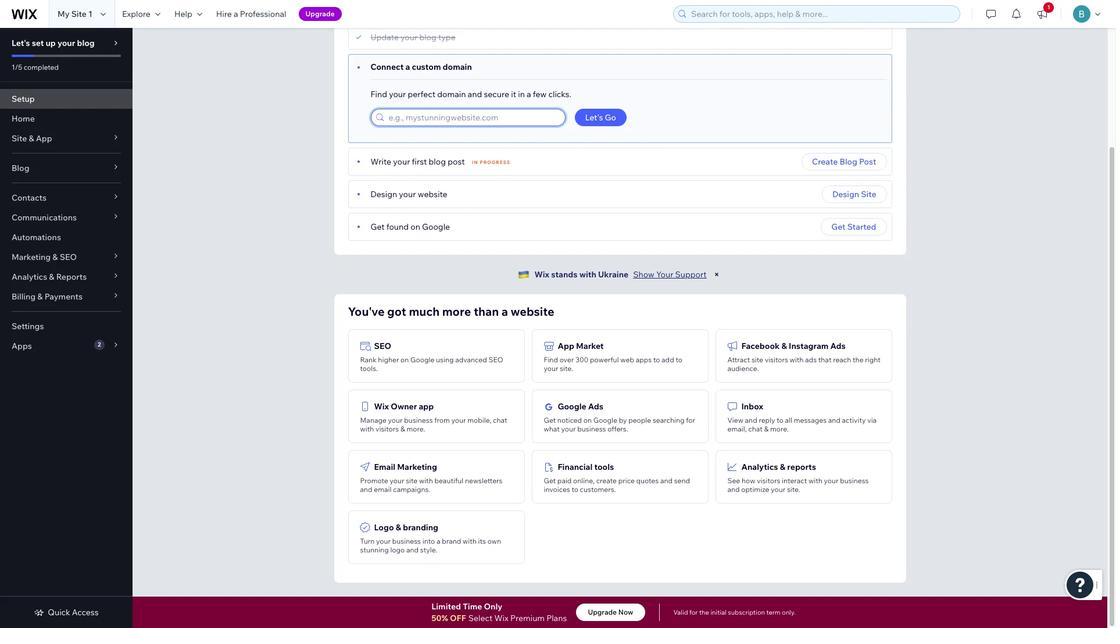 Task type: locate. For each thing, give the bounding box(es) containing it.
chat
[[493, 416, 508, 425], [749, 425, 763, 433]]

quick access
[[48, 607, 99, 618]]

find your perfect domain and secure it in a few clicks.
[[371, 89, 572, 99]]

& for site & app
[[29, 133, 34, 144]]

logo & branding
[[374, 522, 439, 533]]

& up "interact"
[[780, 462, 786, 472]]

2 horizontal spatial on
[[584, 416, 592, 425]]

0 vertical spatial app
[[36, 133, 52, 144]]

1 vertical spatial site
[[12, 133, 27, 144]]

website
[[418, 189, 448, 200], [511, 304, 555, 319]]

1 vertical spatial site
[[406, 476, 418, 485]]

the left 'right'
[[853, 355, 864, 364]]

your down "owner"
[[388, 416, 403, 425]]

0 vertical spatial wix
[[535, 269, 550, 280]]

1 more. from the left
[[407, 425, 425, 433]]

blog right 'first'
[[429, 156, 446, 167]]

get started button
[[822, 218, 887, 236]]

& left reports
[[49, 272, 54, 282]]

and left email
[[360, 485, 373, 494]]

your left over
[[544, 364, 559, 373]]

0 vertical spatial visitors
[[765, 355, 789, 364]]

blog
[[420, 32, 437, 42], [77, 38, 95, 48], [429, 156, 446, 167]]

& inside 'manage your business from your mobile, chat with visitors & more.'
[[401, 425, 405, 433]]

2 vertical spatial seo
[[489, 355, 504, 364]]

0 horizontal spatial design
[[371, 189, 397, 200]]

term
[[767, 608, 781, 617]]

analytics up how
[[742, 462, 779, 472]]

get left found
[[371, 222, 385, 232]]

1 vertical spatial app
[[558, 341, 575, 351]]

marketing up promote your site with beautiful newsletters and email campaigns.
[[397, 462, 437, 472]]

0 horizontal spatial website
[[418, 189, 448, 200]]

create blog post
[[813, 156, 877, 167]]

find left over
[[544, 355, 558, 364]]

1 horizontal spatial more.
[[771, 425, 789, 433]]

google for higher
[[411, 355, 435, 364]]

visitors for facebook
[[765, 355, 789, 364]]

own
[[488, 537, 501, 546]]

and inside get paid online, create price quotes and send invoices to customers.
[[661, 476, 673, 485]]

0 vertical spatial for
[[687, 416, 696, 425]]

reports
[[788, 462, 817, 472]]

1 vertical spatial website
[[511, 304, 555, 319]]

1 horizontal spatial app
[[558, 341, 575, 351]]

to right 'invoices'
[[572, 485, 579, 494]]

your inside find over 300 powerful web apps to add to your site.
[[544, 364, 559, 373]]

get left started
[[832, 222, 846, 232]]

0 vertical spatial seo
[[60, 252, 77, 262]]

get started
[[832, 222, 877, 232]]

0 horizontal spatial find
[[371, 89, 387, 99]]

write
[[371, 156, 392, 167]]

50%
[[432, 613, 448, 624]]

site. for &
[[788, 485, 801, 494]]

0 horizontal spatial the
[[700, 608, 710, 617]]

0 vertical spatial let's
[[12, 38, 30, 48]]

on inside rank higher on google using advanced seo tools.
[[401, 355, 409, 364]]

visitors down analytics & reports
[[757, 476, 781, 485]]

email
[[374, 462, 396, 472]]

get
[[371, 222, 385, 232], [832, 222, 846, 232], [544, 416, 556, 425], [544, 476, 556, 485]]

site
[[71, 9, 87, 19], [12, 133, 27, 144], [862, 189, 877, 200]]

visitors down "owner"
[[376, 425, 399, 433]]

branding
[[403, 522, 439, 533]]

your right what
[[562, 425, 576, 433]]

1 vertical spatial wix
[[374, 401, 389, 412]]

google left by
[[594, 416, 618, 425]]

turn
[[360, 537, 375, 546]]

manage your business from your mobile, chat with visitors & more.
[[360, 416, 508, 433]]

site down 'email marketing'
[[406, 476, 418, 485]]

1 vertical spatial ads
[[589, 401, 604, 412]]

your inside turn your business into a brand with its own stunning logo and style.
[[376, 537, 391, 546]]

let's left go
[[585, 112, 603, 123]]

billing
[[12, 291, 36, 302]]

to inside view and reply to all messages and activity via email, chat & more.
[[777, 416, 784, 425]]

0 horizontal spatial more.
[[407, 425, 425, 433]]

offers.
[[608, 425, 629, 433]]

blog left post
[[840, 156, 858, 167]]

on down google ads
[[584, 416, 592, 425]]

& for billing & payments
[[37, 291, 43, 302]]

get left paid
[[544, 476, 556, 485]]

rank higher on google using advanced seo tools.
[[360, 355, 504, 373]]

chat right email,
[[749, 425, 763, 433]]

domain right perfect
[[438, 89, 466, 99]]

post
[[448, 156, 465, 167]]

payments
[[45, 291, 83, 302]]

site. inside see how visitors interact with your business and optimize your site.
[[788, 485, 801, 494]]

ads
[[806, 355, 817, 364]]

1 design from the left
[[371, 189, 397, 200]]

newsletters
[[465, 476, 503, 485]]

chat inside 'manage your business from your mobile, chat with visitors & more.'
[[493, 416, 508, 425]]

reply
[[759, 416, 776, 425]]

site right my
[[71, 9, 87, 19]]

find over 300 powerful web apps to add to your site.
[[544, 355, 683, 373]]

domain
[[443, 62, 472, 72], [438, 89, 466, 99]]

on inside get noticed on google by people searching for what your business offers.
[[584, 416, 592, 425]]

with inside 'manage your business from your mobile, chat with visitors & more.'
[[360, 425, 374, 433]]

instagram
[[789, 341, 829, 351]]

site for design
[[862, 189, 877, 200]]

1 horizontal spatial site.
[[788, 485, 801, 494]]

site. inside find over 300 powerful web apps to add to your site.
[[560, 364, 574, 373]]

1 horizontal spatial seo
[[374, 341, 392, 351]]

tools
[[595, 462, 614, 472]]

upgrade right professional
[[306, 9, 335, 18]]

1 vertical spatial upgrade
[[588, 608, 617, 617]]

visitors inside attract site visitors with ads that reach the right audience.
[[765, 355, 789, 364]]

chat right mobile,
[[493, 416, 508, 425]]

limited
[[432, 601, 461, 612]]

market
[[576, 341, 604, 351]]

wix inside limited time only 50% off select wix premium plans
[[495, 613, 509, 624]]

2 horizontal spatial seo
[[489, 355, 504, 364]]

app inside dropdown button
[[36, 133, 52, 144]]

site down post
[[862, 189, 877, 200]]

0 vertical spatial site
[[752, 355, 764, 364]]

business
[[404, 416, 433, 425], [578, 425, 606, 433], [841, 476, 869, 485], [392, 537, 421, 546]]

1 horizontal spatial ads
[[831, 341, 846, 351]]

post
[[860, 156, 877, 167]]

wix up manage
[[374, 401, 389, 412]]

1 horizontal spatial find
[[544, 355, 558, 364]]

google inside rank higher on google using advanced seo tools.
[[411, 355, 435, 364]]

blog down my site 1
[[77, 38, 95, 48]]

& right billing
[[37, 291, 43, 302]]

google up noticed
[[558, 401, 587, 412]]

upgrade left 'now'
[[588, 608, 617, 617]]

1 horizontal spatial on
[[411, 222, 420, 232]]

wix down the only
[[495, 613, 509, 624]]

interact
[[782, 476, 808, 485]]

on right higher
[[401, 355, 409, 364]]

find down connect
[[371, 89, 387, 99]]

& right facebook
[[782, 341, 788, 351]]

& for analytics & reports
[[49, 272, 54, 282]]

marketing inside dropdown button
[[12, 252, 51, 262]]

& for marketing & seo
[[53, 252, 58, 262]]

the
[[853, 355, 864, 364], [700, 608, 710, 617]]

1
[[1048, 3, 1051, 11], [88, 9, 92, 19]]

financial
[[558, 462, 593, 472]]

get left noticed
[[544, 416, 556, 425]]

seo right advanced at the left of the page
[[489, 355, 504, 364]]

found
[[387, 222, 409, 232]]

0 vertical spatial on
[[411, 222, 420, 232]]

marketing down automations
[[12, 252, 51, 262]]

with down facebook & instagram ads
[[790, 355, 804, 364]]

app up over
[[558, 341, 575, 351]]

more. down app
[[407, 425, 425, 433]]

write your first blog post
[[371, 156, 465, 167]]

0 horizontal spatial 1
[[88, 9, 92, 19]]

1 horizontal spatial chat
[[749, 425, 763, 433]]

business inside turn your business into a brand with its own stunning logo and style.
[[392, 537, 421, 546]]

and right logo
[[407, 546, 419, 554]]

0 horizontal spatial analytics
[[12, 272, 47, 282]]

with left its
[[463, 537, 477, 546]]

your down logo
[[376, 537, 391, 546]]

2 vertical spatial site
[[862, 189, 877, 200]]

seo up analytics & reports dropdown button
[[60, 252, 77, 262]]

financial tools
[[558, 462, 614, 472]]

chat inside view and reply to all messages and activity via email, chat & more.
[[749, 425, 763, 433]]

site. down reports
[[788, 485, 801, 494]]

design down the write
[[371, 189, 397, 200]]

& inside site & app dropdown button
[[29, 133, 34, 144]]

0 horizontal spatial site.
[[560, 364, 574, 373]]

0 horizontal spatial marketing
[[12, 252, 51, 262]]

1 horizontal spatial upgrade
[[588, 608, 617, 617]]

app down home link
[[36, 133, 52, 144]]

seo up higher
[[374, 341, 392, 351]]

site. for market
[[560, 364, 574, 373]]

get inside get paid online, create price quotes and send invoices to customers.
[[544, 476, 556, 485]]

Search for tools, apps, help & more... field
[[688, 6, 957, 22]]

messages
[[794, 416, 827, 425]]

to left all
[[777, 416, 784, 425]]

site inside promote your site with beautiful newsletters and email campaigns.
[[406, 476, 418, 485]]

upgrade inside button
[[306, 9, 335, 18]]

wix
[[535, 269, 550, 280], [374, 401, 389, 412], [495, 613, 509, 624]]

1 horizontal spatial let's
[[585, 112, 603, 123]]

ads up get noticed on google by people searching for what your business offers.
[[589, 401, 604, 412]]

explore
[[122, 9, 151, 19]]

visitors inside 'manage your business from your mobile, chat with visitors & more.'
[[376, 425, 399, 433]]

stands
[[552, 269, 578, 280]]

design
[[371, 189, 397, 200], [833, 189, 860, 200]]

analytics & reports button
[[0, 267, 133, 287]]

0 vertical spatial upgrade
[[306, 9, 335, 18]]

1 vertical spatial let's
[[585, 112, 603, 123]]

& down "owner"
[[401, 425, 405, 433]]

get inside get noticed on google by people searching for what your business offers.
[[544, 416, 556, 425]]

design inside button
[[833, 189, 860, 200]]

visitors for analytics
[[757, 476, 781, 485]]

visitors inside see how visitors interact with your business and optimize your site.
[[757, 476, 781, 485]]

quick
[[48, 607, 70, 618]]

get for get found on google
[[371, 222, 385, 232]]

with inside attract site visitors with ads that reach the right audience.
[[790, 355, 804, 364]]

on right found
[[411, 222, 420, 232]]

get noticed on google by people searching for what your business offers.
[[544, 416, 696, 433]]

more. inside 'manage your business from your mobile, chat with visitors & more.'
[[407, 425, 425, 433]]

blog
[[840, 156, 858, 167], [12, 163, 29, 173]]

0 vertical spatial ads
[[831, 341, 846, 351]]

wix left stands
[[535, 269, 550, 280]]

& right logo
[[396, 522, 401, 533]]

0 horizontal spatial site
[[406, 476, 418, 485]]

and down inbox at the bottom right of the page
[[745, 416, 758, 425]]

a right the into
[[437, 537, 441, 546]]

marketing & seo
[[12, 252, 77, 262]]

wix stands with ukraine show your support
[[535, 269, 707, 280]]

0 horizontal spatial let's
[[12, 38, 30, 48]]

your down 'email marketing'
[[390, 476, 405, 485]]

1 vertical spatial visitors
[[376, 425, 399, 433]]

visitors down facebook
[[765, 355, 789, 364]]

0 vertical spatial site
[[71, 9, 87, 19]]

1 vertical spatial seo
[[374, 341, 392, 351]]

let's inside button
[[585, 112, 603, 123]]

1 vertical spatial analytics
[[742, 462, 779, 472]]

1 horizontal spatial the
[[853, 355, 864, 364]]

site down facebook
[[752, 355, 764, 364]]

analytics inside dropdown button
[[12, 272, 47, 282]]

& inside analytics & reports dropdown button
[[49, 272, 54, 282]]

let's for let's go
[[585, 112, 603, 123]]

find for find your perfect domain and secure it in a few clicks.
[[371, 89, 387, 99]]

blog up contacts
[[12, 163, 29, 173]]

& up analytics & reports
[[53, 252, 58, 262]]

1 horizontal spatial website
[[511, 304, 555, 319]]

1 horizontal spatial wix
[[495, 613, 509, 624]]

2 horizontal spatial wix
[[535, 269, 550, 280]]

0 horizontal spatial on
[[401, 355, 409, 364]]

1 horizontal spatial marketing
[[397, 462, 437, 472]]

a right than
[[502, 304, 508, 319]]

2 vertical spatial on
[[584, 416, 592, 425]]

let's for let's set up your blog
[[12, 38, 30, 48]]

2 design from the left
[[833, 189, 860, 200]]

upgrade inside button
[[588, 608, 617, 617]]

0 vertical spatial the
[[853, 355, 864, 364]]

email,
[[728, 425, 747, 433]]

my
[[58, 9, 70, 19]]

your
[[657, 269, 674, 280]]

0 horizontal spatial app
[[36, 133, 52, 144]]

1 horizontal spatial design
[[833, 189, 860, 200]]

your right 'up'
[[58, 38, 75, 48]]

web
[[621, 355, 635, 364]]

1 horizontal spatial site
[[752, 355, 764, 364]]

1 vertical spatial domain
[[438, 89, 466, 99]]

let's set up your blog
[[12, 38, 95, 48]]

for right valid
[[690, 608, 698, 617]]

blog inside button
[[840, 156, 858, 167]]

0 vertical spatial find
[[371, 89, 387, 99]]

2 horizontal spatial site
[[862, 189, 877, 200]]

in
[[472, 159, 479, 165]]

for
[[687, 416, 696, 425], [690, 608, 698, 617]]

site inside dropdown button
[[12, 133, 27, 144]]

to inside get paid online, create price quotes and send invoices to customers.
[[572, 485, 579, 494]]

with down reports
[[809, 476, 823, 485]]

design down create blog post
[[833, 189, 860, 200]]

update your blog type
[[371, 32, 456, 42]]

website down 'first'
[[418, 189, 448, 200]]

on
[[411, 222, 420, 232], [401, 355, 409, 364], [584, 416, 592, 425]]

1 vertical spatial find
[[544, 355, 558, 364]]

google inside get noticed on google by people searching for what your business offers.
[[594, 416, 618, 425]]

0 horizontal spatial seo
[[60, 252, 77, 262]]

inbox
[[742, 401, 764, 412]]

seo inside rank higher on google using advanced seo tools.
[[489, 355, 504, 364]]

create
[[597, 476, 617, 485]]

1 vertical spatial site.
[[788, 485, 801, 494]]

domain for custom
[[443, 62, 472, 72]]

0 vertical spatial site.
[[560, 364, 574, 373]]

for right searching
[[687, 416, 696, 425]]

let's inside "sidebar" element
[[12, 38, 30, 48]]

on for higher
[[401, 355, 409, 364]]

get inside button
[[832, 222, 846, 232]]

ads up reach at the right of the page
[[831, 341, 846, 351]]

1 horizontal spatial site
[[71, 9, 87, 19]]

site down home
[[12, 133, 27, 144]]

get for get paid online, create price quotes and send invoices to customers.
[[544, 476, 556, 485]]

site.
[[560, 364, 574, 373], [788, 485, 801, 494]]

create blog post button
[[802, 153, 887, 170]]

blog inside "sidebar" element
[[77, 38, 95, 48]]

0 vertical spatial domain
[[443, 62, 472, 72]]

website right than
[[511, 304, 555, 319]]

and left send
[[661, 476, 673, 485]]

1 horizontal spatial 1
[[1048, 3, 1051, 11]]

tools.
[[360, 364, 378, 373]]

more. left the messages
[[771, 425, 789, 433]]

google for found
[[422, 222, 450, 232]]

blog button
[[0, 158, 133, 178]]

0 vertical spatial analytics
[[12, 272, 47, 282]]

much
[[409, 304, 440, 319]]

site. left 300
[[560, 364, 574, 373]]

& left all
[[765, 425, 769, 433]]

secure
[[484, 89, 510, 99]]

see how visitors interact with your business and optimize your site.
[[728, 476, 869, 494]]

2 vertical spatial wix
[[495, 613, 509, 624]]

valid for the initial subscription term only.
[[674, 608, 796, 617]]

the left initial in the right bottom of the page
[[700, 608, 710, 617]]

higher
[[378, 355, 399, 364]]

0 horizontal spatial blog
[[12, 163, 29, 173]]

upgrade for upgrade
[[306, 9, 335, 18]]

price
[[619, 476, 635, 485]]

& inside marketing & seo dropdown button
[[53, 252, 58, 262]]

for inside get noticed on google by people searching for what your business offers.
[[687, 416, 696, 425]]

with left the beautiful
[[419, 476, 433, 485]]

site inside button
[[862, 189, 877, 200]]

via
[[868, 416, 877, 425]]

1 horizontal spatial analytics
[[742, 462, 779, 472]]

quotes
[[637, 476, 659, 485]]

let's left "set" on the top of page
[[12, 38, 30, 48]]

& inside billing & payments 'popup button'
[[37, 291, 43, 302]]

0 horizontal spatial ads
[[589, 401, 604, 412]]

1 horizontal spatial blog
[[840, 156, 858, 167]]

0 horizontal spatial site
[[12, 133, 27, 144]]

find inside find over 300 powerful web apps to add to your site.
[[544, 355, 558, 364]]

upgrade now
[[588, 608, 634, 617]]

to right add
[[676, 355, 683, 364]]

with up promote
[[360, 425, 374, 433]]

business inside 'manage your business from your mobile, chat with visitors & more.'
[[404, 416, 433, 425]]

your down analytics & reports
[[771, 485, 786, 494]]

0 vertical spatial marketing
[[12, 252, 51, 262]]

0 horizontal spatial upgrade
[[306, 9, 335, 18]]

0 horizontal spatial chat
[[493, 416, 508, 425]]

analytics for analytics & reports
[[742, 462, 779, 472]]

and left how
[[728, 485, 740, 494]]

automations
[[12, 232, 61, 243]]

design your website
[[371, 189, 448, 200]]

0 horizontal spatial wix
[[374, 401, 389, 412]]

contacts
[[12, 193, 47, 203]]

your up get found on google
[[399, 189, 416, 200]]

create
[[813, 156, 838, 167]]

automations link
[[0, 227, 133, 247]]

2 more. from the left
[[771, 425, 789, 433]]

& down home
[[29, 133, 34, 144]]

2 vertical spatial visitors
[[757, 476, 781, 485]]

1 vertical spatial on
[[401, 355, 409, 364]]



Task type: describe. For each thing, give the bounding box(es) containing it.
limited time only 50% off select wix premium plans
[[432, 601, 567, 624]]

sidebar element
[[0, 28, 133, 628]]

1 inside button
[[1048, 3, 1051, 11]]

plans
[[547, 613, 567, 624]]

hire
[[216, 9, 232, 19]]

only.
[[783, 608, 796, 617]]

over
[[560, 355, 574, 364]]

add
[[662, 355, 675, 364]]

a left "custom"
[[406, 62, 410, 72]]

2
[[98, 341, 101, 348]]

completed
[[24, 63, 59, 72]]

site inside attract site visitors with ads that reach the right audience.
[[752, 355, 764, 364]]

design for design site
[[833, 189, 860, 200]]

manage
[[360, 416, 387, 425]]

valid
[[674, 608, 688, 617]]

you've got much more than a website
[[348, 304, 555, 319]]

support
[[676, 269, 707, 280]]

marketing & seo button
[[0, 247, 133, 267]]

activity
[[843, 416, 866, 425]]

attract
[[728, 355, 750, 364]]

e.g., mystunningwebsite.com field
[[385, 109, 562, 126]]

1 vertical spatial for
[[690, 608, 698, 617]]

business inside see how visitors interact with your business and optimize your site.
[[841, 476, 869, 485]]

owner
[[391, 401, 417, 412]]

your right "interact"
[[825, 476, 839, 485]]

billing & payments button
[[0, 287, 133, 307]]

email
[[374, 485, 392, 494]]

1 vertical spatial the
[[700, 608, 710, 617]]

email marketing
[[374, 462, 437, 472]]

to left add
[[654, 355, 660, 364]]

with inside turn your business into a brand with its own stunning logo and style.
[[463, 537, 477, 546]]

on for found
[[411, 222, 420, 232]]

1 vertical spatial marketing
[[397, 462, 437, 472]]

and left "secure"
[[468, 89, 482, 99]]

subscription
[[728, 608, 765, 617]]

searching
[[653, 416, 685, 425]]

more. inside view and reply to all messages and activity via email, chat & more.
[[771, 425, 789, 433]]

300
[[576, 355, 589, 364]]

apps
[[12, 341, 32, 351]]

hire a professional link
[[209, 0, 293, 28]]

app market
[[558, 341, 604, 351]]

your left perfect
[[389, 89, 406, 99]]

1/5 completed
[[12, 63, 59, 72]]

rank
[[360, 355, 377, 364]]

wix for wix owner app
[[374, 401, 389, 412]]

home link
[[0, 109, 133, 129]]

google for noticed
[[594, 416, 618, 425]]

with inside promote your site with beautiful newsletters and email campaigns.
[[419, 476, 433, 485]]

time
[[463, 601, 482, 612]]

select
[[469, 613, 493, 624]]

seo inside dropdown button
[[60, 252, 77, 262]]

how
[[742, 476, 756, 485]]

communications button
[[0, 208, 133, 227]]

billing & payments
[[12, 291, 83, 302]]

send
[[675, 476, 691, 485]]

powerful
[[590, 355, 619, 364]]

get for get started
[[832, 222, 846, 232]]

0 vertical spatial website
[[418, 189, 448, 200]]

design site
[[833, 189, 877, 200]]

with right stands
[[580, 269, 597, 280]]

custom
[[412, 62, 441, 72]]

a right the hire
[[234, 9, 238, 19]]

from
[[435, 416, 450, 425]]

business inside get noticed on google by people searching for what your business offers.
[[578, 425, 606, 433]]

promote your site with beautiful newsletters and email campaigns.
[[360, 476, 503, 494]]

using
[[436, 355, 454, 364]]

wix owner app
[[374, 401, 434, 412]]

& for logo & branding
[[396, 522, 401, 533]]

only
[[484, 601, 503, 612]]

started
[[848, 222, 877, 232]]

logo
[[374, 522, 394, 533]]

paid
[[558, 476, 572, 485]]

get for get noticed on google by people searching for what your business offers.
[[544, 416, 556, 425]]

app
[[419, 401, 434, 412]]

your right update
[[401, 32, 418, 42]]

design site button
[[823, 186, 887, 203]]

its
[[478, 537, 486, 546]]

type
[[439, 32, 456, 42]]

the inside attract site visitors with ads that reach the right audience.
[[853, 355, 864, 364]]

in progress
[[472, 159, 511, 165]]

domain for perfect
[[438, 89, 466, 99]]

progress
[[480, 159, 511, 165]]

find for find over 300 powerful web apps to add to your site.
[[544, 355, 558, 364]]

optimize
[[742, 485, 770, 494]]

& for facebook & instagram ads
[[782, 341, 788, 351]]

turn your business into a brand with its own stunning logo and style.
[[360, 537, 501, 554]]

and inside turn your business into a brand with its own stunning logo and style.
[[407, 546, 419, 554]]

and inside promote your site with beautiful newsletters and email campaigns.
[[360, 485, 373, 494]]

blog inside dropdown button
[[12, 163, 29, 173]]

quick access button
[[34, 607, 99, 618]]

clicks.
[[549, 89, 572, 99]]

a right in
[[527, 89, 531, 99]]

help
[[174, 9, 192, 19]]

upgrade now button
[[577, 604, 645, 621]]

wix for wix stands with ukraine show your support
[[535, 269, 550, 280]]

your right from
[[452, 416, 466, 425]]

go
[[605, 112, 617, 123]]

site & app
[[12, 133, 52, 144]]

let's go button
[[575, 109, 627, 126]]

all
[[786, 416, 793, 425]]

a inside turn your business into a brand with its own stunning logo and style.
[[437, 537, 441, 546]]

my site 1
[[58, 9, 92, 19]]

style.
[[420, 546, 438, 554]]

right
[[866, 355, 881, 364]]

with inside see how visitors interact with your business and optimize your site.
[[809, 476, 823, 485]]

on for noticed
[[584, 416, 592, 425]]

you've
[[348, 304, 385, 319]]

site for my
[[71, 9, 87, 19]]

your left 'first'
[[393, 156, 410, 167]]

upgrade for upgrade now
[[588, 608, 617, 617]]

analytics & reports
[[12, 272, 87, 282]]

your inside get noticed on google by people searching for what your business offers.
[[562, 425, 576, 433]]

design for design your website
[[371, 189, 397, 200]]

google ads
[[558, 401, 604, 412]]

blog left 'type'
[[420, 32, 437, 42]]

your inside promote your site with beautiful newsletters and email campaigns.
[[390, 476, 405, 485]]

logo
[[391, 546, 405, 554]]

beautiful
[[435, 476, 464, 485]]

and inside see how visitors interact with your business and optimize your site.
[[728, 485, 740, 494]]

perfect
[[408, 89, 436, 99]]

and left the activity
[[829, 416, 841, 425]]

show your support button
[[634, 269, 707, 280]]

analytics for analytics & reports
[[12, 272, 47, 282]]

facebook & instagram ads
[[742, 341, 846, 351]]

& inside view and reply to all messages and activity via email, chat & more.
[[765, 425, 769, 433]]

see
[[728, 476, 741, 485]]

initial
[[711, 608, 727, 617]]

& for analytics & reports
[[780, 462, 786, 472]]

attract site visitors with ads that reach the right audience.
[[728, 355, 881, 373]]

your inside "sidebar" element
[[58, 38, 75, 48]]



Task type: vqa. For each thing, say whether or not it's contained in the screenshot.
own
yes



